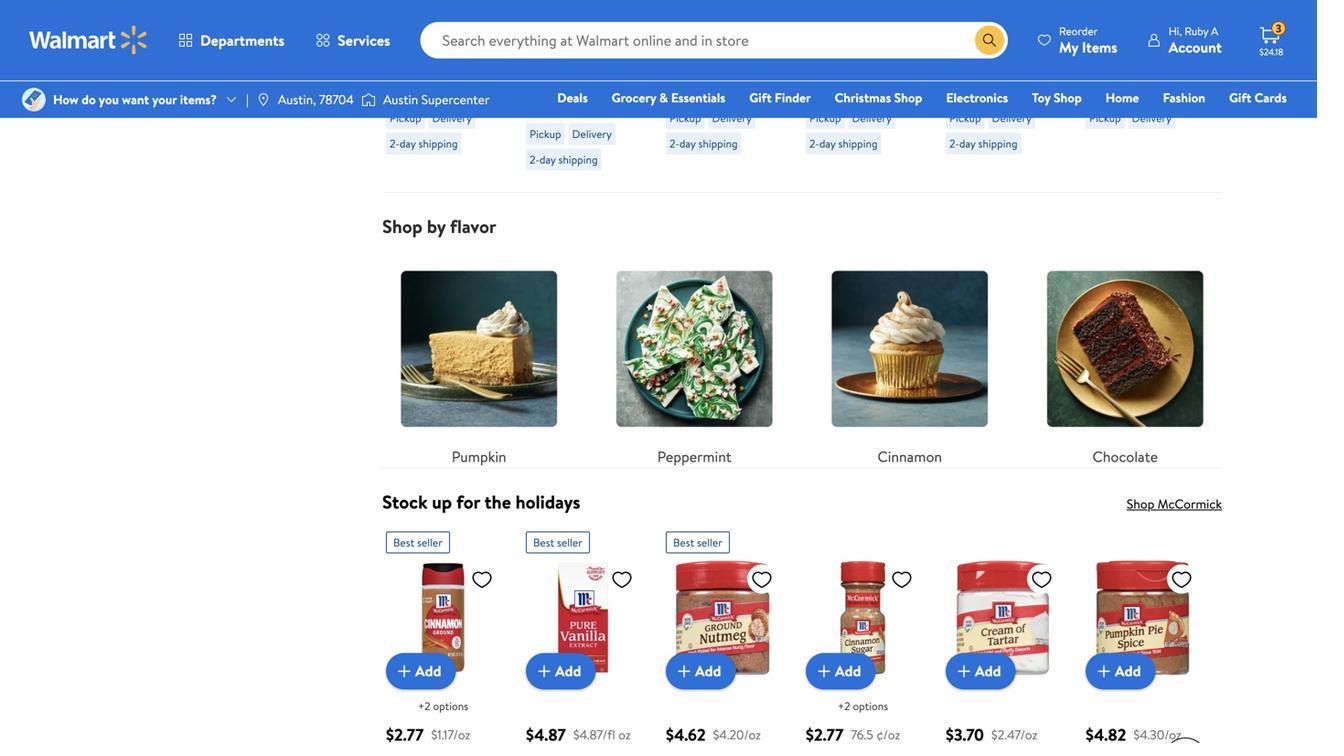 Task type: locate. For each thing, give the bounding box(es) containing it.
mccormick cinnamon sugar, 3.62 oz sugars image
[[806, 561, 921, 676]]

walmart image
[[29, 26, 148, 55]]

2 horizontal spatial 12.1
[[806, 116, 826, 136]]

options down mccormick cinnamon sugar, 3.62 oz sugars image
[[853, 699, 889, 715]]

sprinkles inside $14.98 $1.24/ounces fancy sprinkles reindeer games holiday dessert decorating kit, 12.1 oz
[[566, 52, 623, 72]]

3 $14.98 from the left
[[806, 8, 852, 31]]

best down 'holidays'
[[534, 535, 555, 551]]

shipping down edible
[[419, 136, 458, 151]]

0 horizontal spatial options
[[433, 699, 469, 715]]

shop right the toy on the right of the page
[[1054, 89, 1082, 107]]

$1.24/oz for fancy sprinkles if looks could chill holiday dessert decorating kit, 12.1 oz
[[719, 11, 764, 28]]

2-
[[390, 136, 400, 151], [670, 136, 680, 151], [810, 136, 820, 151], [950, 136, 960, 151], [530, 152, 540, 167]]

1 add from the left
[[415, 662, 442, 682]]

list containing pumpkin
[[372, 238, 1234, 468]]

0 horizontal spatial best seller
[[393, 535, 443, 551]]

how
[[53, 91, 79, 108]]

gift cards registry
[[1077, 89, 1288, 132]]

$14.98 inside the $14.98 $1.24/oz fancy sprinkles if looks could chill holiday dessert decorating kit, 12.1 oz
[[666, 8, 712, 31]]

5 add button from the left
[[946, 654, 1016, 690]]

day down mocktail at top right
[[960, 136, 976, 151]]

sprinkles
[[426, 36, 483, 56], [706, 36, 763, 56], [846, 36, 903, 56], [986, 36, 1043, 56], [566, 52, 623, 72]]

fancy up austin
[[386, 36, 423, 56]]

$5.97 disney princess blondie kit, makes 9 blondie bars bar mixes
[[1086, 8, 1189, 116]]

day down christmas
[[820, 136, 836, 151]]

seller
[[417, 535, 443, 551], [557, 535, 583, 551], [697, 535, 723, 551]]

1 seller from the left
[[417, 535, 443, 551]]

walmart+
[[1233, 114, 1288, 132]]

1 horizontal spatial dessert
[[717, 76, 767, 96]]

the inside the $14.98 $1.24/oz fancy sprinkles what the elf holiday dessert decorating kit, 12.1 oz
[[843, 56, 864, 76]]

oz
[[689, 116, 703, 136], [829, 116, 843, 136], [549, 132, 563, 152], [989, 136, 1003, 156]]

0 horizontal spatial $9.97
[[386, 8, 423, 31]]

sprinkles for could
[[706, 36, 763, 56]]

peppermint link
[[598, 252, 792, 468]]

$4.75/ea
[[990, 11, 1037, 28]]

best seller
[[393, 535, 443, 551], [534, 535, 583, 551], [674, 535, 723, 551]]

0 horizontal spatial dessert
[[577, 92, 627, 112]]

6 add from the left
[[1116, 662, 1142, 682]]

shipping for 12.1
[[699, 136, 738, 151]]

1 horizontal spatial options
[[853, 699, 889, 715]]

kit, inside $14.98 $1.24/ounces fancy sprinkles reindeer games holiday dessert decorating kit, 12.1 oz
[[601, 112, 622, 132]]

one debit link
[[1139, 113, 1217, 133]]

$1.24/oz up could
[[719, 11, 764, 28]]

+2 down mccormick cinnamon sugar, 3.62 oz sugars image
[[838, 699, 851, 715]]

1 add button from the left
[[386, 654, 456, 690]]

drink left edible
[[386, 96, 421, 116]]

drink down electronics
[[946, 116, 981, 136]]

list
[[372, 238, 1234, 468]]

add to favorites list, mccormick cream of tartar, 1.5 oz baking powder image
[[1031, 569, 1053, 591]]

fancy for fancy sprinkles all that glitters cocktail and mocktail holiday drink decorating kit, 2.1 oz
[[946, 36, 983, 56]]

add for the mccormick pumpkin pie spice, 1.12 oz mixed spices & seasonings image
[[1116, 662, 1142, 682]]

toy
[[1033, 89, 1051, 107]]

add button for mccormick all natural pure vanilla extract, 1 fl oz baking extracts image
[[526, 654, 596, 690]]

$9.97 for fancy sprinkles all that glitters cocktail and mocktail holiday drink decorating kit, 2.1 oz
[[946, 8, 983, 31]]

1 +2 options from the left
[[418, 699, 469, 715]]

$9.97 $4.75/ea fancy sprinkles all that glitters cocktail and mocktail holiday drink decorating kit, 2.1 oz
[[946, 8, 1056, 156]]

day for packets,
[[400, 136, 416, 151]]

+2 options down mccormick cinnamon sugar, 3.62 oz sugars image
[[838, 699, 889, 715]]

pickup for $14.98 $1.24/ounces fancy sprinkles reindeer games holiday dessert decorating kit, 12.1 oz
[[530, 126, 561, 142]]

12.1 down the finder
[[806, 116, 826, 136]]

shipping for packets,
[[419, 136, 458, 151]]

and
[[1002, 76, 1025, 96]]

2 gift from the left
[[1230, 89, 1252, 107]]

4 add button from the left
[[806, 654, 876, 690]]

kit, inside $5.97 disney princess blondie kit, makes 9 blondie bars bar mixes
[[1137, 56, 1159, 76]]

0 horizontal spatial $14.98
[[526, 8, 572, 31]]

add for mccormick cinnamon - ground, 2.37 oz mixed spices & seasonings image
[[415, 662, 442, 682]]

product group
[[386, 0, 501, 185], [526, 0, 641, 185], [666, 0, 781, 185], [806, 0, 921, 185], [946, 0, 1061, 185], [1086, 0, 1201, 185], [386, 525, 501, 744], [526, 525, 641, 744], [666, 525, 781, 744], [806, 525, 921, 744], [946, 525, 1061, 744], [1086, 525, 1201, 744]]

next slide for product carousel list image
[[1164, 738, 1208, 744]]

mixes
[[1142, 96, 1178, 116]]

pickup down austin
[[390, 110, 421, 126]]

2 add from the left
[[555, 662, 582, 682]]

sprinkles inside the $14.98 $1.24/oz fancy sprinkles what the elf holiday dessert decorating kit, 12.1 oz
[[846, 36, 903, 56]]

gift inside gift cards registry
[[1230, 89, 1252, 107]]

sprinkles inside the $14.98 $1.24/oz fancy sprinkles if looks could chill holiday dessert decorating kit, 12.1 oz
[[706, 36, 763, 56]]

2- down reindeer
[[530, 152, 540, 167]]

shipping
[[419, 136, 458, 151], [699, 136, 738, 151], [839, 136, 878, 151], [979, 136, 1018, 151], [559, 152, 598, 167]]

1 horizontal spatial $14.98
[[666, 8, 712, 31]]

best seller down stock
[[393, 535, 443, 551]]

$9.97
[[386, 8, 423, 31], [946, 8, 983, 31]]

gift
[[750, 89, 772, 107], [1230, 89, 1252, 107]]

dessert inside $14.98 $1.24/ounces fancy sprinkles reindeer games holiday dessert decorating kit, 12.1 oz
[[577, 92, 627, 112]]

 image for how do you want your items?
[[22, 88, 46, 112]]

0 horizontal spatial $1.24/oz
[[719, 11, 764, 28]]

0 horizontal spatial +2
[[418, 699, 431, 715]]

the right for
[[485, 489, 511, 515]]

delivery for $14.98 $1.24/ounces fancy sprinkles reindeer games holiday dessert decorating kit, 12.1 oz
[[572, 126, 612, 142]]

sprinkles inside $9.97 $49.85/oz fancy sprinkles pop the bubbly fancy holiday drink edible glitter packets, 10 count
[[426, 36, 483, 56]]

kit, up home
[[1137, 56, 1159, 76]]

pickup down deals link
[[530, 126, 561, 142]]

account
[[1169, 37, 1223, 57]]

reindeer
[[526, 72, 583, 92]]

product group containing $5.97
[[1086, 0, 1201, 185]]

add for mccormick cream of tartar, 1.5 oz baking powder image
[[976, 662, 1002, 682]]

best up the mccormick nutmeg - ground, 1.1 oz mixed spices & seasonings 'image'
[[674, 535, 695, 551]]

$14.98 inside the $14.98 $1.24/oz fancy sprinkles what the elf holiday dessert decorating kit, 12.1 oz
[[806, 8, 852, 31]]

2 add to cart image from the left
[[534, 661, 555, 683]]

12.1 inside the $14.98 $1.24/oz fancy sprinkles if looks could chill holiday dessert decorating kit, 12.1 oz
[[666, 116, 686, 136]]

options down mccormick cinnamon - ground, 2.37 oz mixed spices & seasonings image
[[433, 699, 469, 715]]

fancy inside the $14.98 $1.24/oz fancy sprinkles if looks could chill holiday dessert decorating kit, 12.1 oz
[[666, 36, 703, 56]]

shop
[[895, 89, 923, 107], [1054, 89, 1082, 107], [383, 213, 423, 239], [1127, 495, 1155, 513]]

shipping down essentials
[[699, 136, 738, 151]]

4 add from the left
[[835, 662, 862, 682]]

1 horizontal spatial  image
[[361, 91, 376, 109]]

decorating inside $9.97 $4.75/ea fancy sprinkles all that glitters cocktail and mocktail holiday drink decorating kit, 2.1 oz
[[984, 116, 1056, 136]]

1 add to cart image from the left
[[393, 661, 415, 683]]

1 horizontal spatial seller
[[557, 535, 583, 551]]

$14.98 up reindeer
[[526, 8, 572, 31]]

kit, down chill at the top right of the page
[[741, 96, 762, 116]]

2- for fancy sprinkles reindeer games holiday dessert decorating kit, 12.1 oz
[[530, 152, 540, 167]]

2 horizontal spatial $14.98
[[806, 8, 852, 31]]

pickup down the finder
[[810, 110, 841, 126]]

mocktail
[[946, 96, 1001, 116]]

fancy inside the $14.98 $1.24/oz fancy sprinkles what the elf holiday dessert decorating kit, 12.1 oz
[[806, 36, 843, 56]]

options
[[433, 699, 469, 715], [853, 699, 889, 715]]

2-day shipping
[[390, 136, 458, 151], [670, 136, 738, 151], [810, 136, 878, 151], [950, 136, 1018, 151], [530, 152, 598, 167]]

gift down chill at the top right of the page
[[750, 89, 772, 107]]

2 horizontal spatial best seller
[[674, 535, 723, 551]]

0 horizontal spatial seller
[[417, 535, 443, 551]]

pickup inside product group
[[1090, 110, 1122, 126]]

oz inside $14.98 $1.24/ounces fancy sprinkles reindeer games holiday dessert decorating kit, 12.1 oz
[[549, 132, 563, 152]]

fancy up cocktail
[[946, 36, 983, 56]]

0 horizontal spatial blondie
[[1086, 56, 1134, 76]]

2 add button from the left
[[526, 654, 596, 690]]

deals
[[558, 89, 588, 107]]

shop by flavor
[[383, 213, 497, 239]]

hi, ruby a account
[[1169, 23, 1223, 57]]

add
[[415, 662, 442, 682], [555, 662, 582, 682], [695, 662, 722, 682], [835, 662, 862, 682], [976, 662, 1002, 682], [1116, 662, 1142, 682]]

day down austin
[[400, 136, 416, 151]]

pickup
[[390, 110, 421, 126], [670, 110, 701, 126], [810, 110, 841, 126], [950, 110, 981, 126], [1090, 110, 1122, 126], [530, 126, 561, 142]]

12.1 down 'grocery & essentials' link
[[666, 116, 686, 136]]

gift finder link
[[741, 88, 820, 108]]

shipping for oz
[[839, 136, 878, 151]]

holiday inside $9.97 $4.75/ea fancy sprinkles all that glitters cocktail and mocktail holiday drink decorating kit, 2.1 oz
[[1004, 96, 1052, 116]]

0 horizontal spatial drink
[[386, 96, 421, 116]]

essentials
[[671, 89, 726, 107]]

2- for fancy sprinkles pop the bubbly fancy holiday drink edible glitter packets, 10 count
[[390, 136, 400, 151]]

shipping down christmas
[[839, 136, 878, 151]]

2-day shipping down mocktail at top right
[[950, 136, 1018, 151]]

kit, down grocery
[[601, 112, 622, 132]]

dessert inside the $14.98 $1.24/oz fancy sprinkles if looks could chill holiday dessert decorating kit, 12.1 oz
[[717, 76, 767, 96]]

$14.98 up looks
[[666, 8, 712, 31]]

$5.97
[[1086, 8, 1124, 31]]

6 add button from the left
[[1086, 654, 1156, 690]]

$14.98 up what
[[806, 8, 852, 31]]

0 horizontal spatial the
[[414, 56, 435, 76]]

 image
[[22, 88, 46, 112], [361, 91, 376, 109]]

add button for mccormick cinnamon - ground, 2.37 oz mixed spices & seasonings image
[[386, 654, 456, 690]]

pickup for $14.98 $1.24/oz fancy sprinkles if looks could chill holiday dessert decorating kit, 12.1 oz
[[670, 110, 701, 126]]

fancy for fancy sprinkles reindeer games holiday dessert decorating kit, 12.1 oz
[[526, 52, 563, 72]]

$9.97 up pop
[[386, 8, 423, 31]]

seller down 'holidays'
[[557, 535, 583, 551]]

best seller for the mccormick nutmeg - ground, 1.1 oz mixed spices & seasonings 'image'
[[674, 535, 723, 551]]

1 horizontal spatial $1.24/oz
[[859, 11, 904, 28]]

chill
[[747, 56, 776, 76]]

1 horizontal spatial the
[[485, 489, 511, 515]]

2 $9.97 from the left
[[946, 8, 983, 31]]

gift left 'cards'
[[1230, 89, 1252, 107]]

1 horizontal spatial +2
[[838, 699, 851, 715]]

5 add to cart image from the left
[[1094, 661, 1116, 683]]

day for decorating
[[960, 136, 976, 151]]

1 horizontal spatial best seller
[[534, 535, 583, 551]]

oz right the 2.1
[[989, 136, 1003, 156]]

by
[[427, 213, 446, 239]]

 image for austin supercenter
[[361, 91, 376, 109]]

holiday inside the $14.98 $1.24/oz fancy sprinkles if looks could chill holiday dessert decorating kit, 12.1 oz
[[666, 76, 714, 96]]

fancy down $1.24/ounces
[[526, 52, 563, 72]]

0 horizontal spatial  image
[[22, 88, 46, 112]]

decorating inside the $14.98 $1.24/oz fancy sprinkles what the elf holiday dessert decorating kit, 12.1 oz
[[806, 96, 877, 116]]

1 horizontal spatial gift
[[1230, 89, 1252, 107]]

2- left count
[[390, 136, 400, 151]]

12.1
[[666, 116, 686, 136], [806, 116, 826, 136], [526, 132, 546, 152]]

0 horizontal spatial best
[[393, 535, 415, 551]]

2 seller from the left
[[557, 535, 583, 551]]

pumpkin link
[[383, 252, 576, 468]]

count
[[403, 136, 443, 156]]

kit, left the 2.1
[[946, 136, 967, 156]]

austin, 78704
[[278, 91, 354, 108]]

home
[[1106, 89, 1140, 107]]

 image right the 78704
[[361, 91, 376, 109]]

delivery for $14.98 $1.24/oz fancy sprinkles what the elf holiday dessert decorating kit, 12.1 oz
[[852, 110, 892, 126]]

3 add to cart image from the left
[[814, 661, 835, 683]]

could
[[706, 56, 744, 76]]

austin supercenter
[[383, 91, 490, 108]]

1 horizontal spatial +2 options
[[838, 699, 889, 715]]

shipping down deals link
[[559, 152, 598, 167]]

2 $14.98 from the left
[[666, 8, 712, 31]]

1 $1.24/oz from the left
[[719, 11, 764, 28]]

$1.24/ounces
[[526, 31, 597, 49]]

3 add from the left
[[695, 662, 722, 682]]

2- down the finder
[[810, 136, 820, 151]]

+2 options down mccormick cinnamon - ground, 2.37 oz mixed spices & seasonings image
[[418, 699, 469, 715]]

$9.97 inside $9.97 $4.75/ea fancy sprinkles all that glitters cocktail and mocktail holiday drink decorating kit, 2.1 oz
[[946, 8, 983, 31]]

shipping down mocktail at top right
[[979, 136, 1018, 151]]

sprinkles inside $9.97 $4.75/ea fancy sprinkles all that glitters cocktail and mocktail holiday drink decorating kit, 2.1 oz
[[986, 36, 1043, 56]]

1 $14.98 from the left
[[526, 8, 572, 31]]

$1.24/oz
[[719, 11, 764, 28], [859, 11, 904, 28]]

pickup down essentials
[[670, 110, 701, 126]]

day for 12.1
[[680, 136, 696, 151]]

best down stock
[[393, 535, 415, 551]]

one
[[1147, 114, 1175, 132]]

3 seller from the left
[[697, 535, 723, 551]]

seller for mccormick all natural pure vanilla extract, 1 fl oz baking extracts image
[[557, 535, 583, 551]]

oz down christmas
[[829, 116, 843, 136]]

add button for the mccormick pumpkin pie spice, 1.12 oz mixed spices & seasonings image
[[1086, 654, 1156, 690]]

add to cart image for mccormick cinnamon sugar, 3.62 oz sugars image
[[814, 661, 835, 683]]

2 $1.24/oz from the left
[[859, 11, 904, 28]]

1 horizontal spatial best
[[534, 535, 555, 551]]

fancy left could
[[666, 36, 703, 56]]

2-day shipping down christmas
[[810, 136, 878, 151]]

1 horizontal spatial $9.97
[[946, 8, 983, 31]]

pickup for $9.97 $49.85/oz fancy sprinkles pop the bubbly fancy holiday drink edible glitter packets, 10 count
[[390, 110, 421, 126]]

hi,
[[1169, 23, 1183, 39]]

3 add button from the left
[[666, 654, 736, 690]]

holiday
[[426, 76, 474, 96], [666, 76, 714, 96], [806, 76, 854, 96], [526, 92, 574, 112], [1004, 96, 1052, 116]]

add to cart image
[[393, 661, 415, 683], [534, 661, 555, 683], [814, 661, 835, 683], [954, 661, 976, 683], [1094, 661, 1116, 683]]

$1.24/oz up elf
[[859, 11, 904, 28]]

1 best seller from the left
[[393, 535, 443, 551]]

1 gift from the left
[[750, 89, 772, 107]]

up
[[432, 489, 452, 515]]

grocery & essentials link
[[604, 88, 734, 108]]

kit, down elf
[[881, 96, 902, 116]]

best seller down 'holidays'
[[534, 535, 583, 551]]

oz down essentials
[[689, 116, 703, 136]]

the inside $9.97 $49.85/oz fancy sprinkles pop the bubbly fancy holiday drink edible glitter packets, 10 count
[[414, 56, 435, 76]]

0 horizontal spatial 12.1
[[526, 132, 546, 152]]

kit, inside the $14.98 $1.24/oz fancy sprinkles if looks could chill holiday dessert decorating kit, 12.1 oz
[[741, 96, 762, 116]]

day down deals link
[[540, 152, 556, 167]]

the for $14.98
[[843, 56, 864, 76]]

search icon image
[[983, 33, 997, 48]]

oz inside the $14.98 $1.24/oz fancy sprinkles if looks could chill holiday dessert decorating kit, 12.1 oz
[[689, 116, 703, 136]]

12.1 down reindeer
[[526, 132, 546, 152]]

flavor
[[450, 213, 497, 239]]

1 horizontal spatial 12.1
[[666, 116, 686, 136]]

 image
[[256, 92, 271, 107]]

$14.98
[[526, 8, 572, 31], [666, 8, 712, 31], [806, 8, 852, 31]]

$49.85/oz
[[430, 11, 484, 28]]

fancy inside $14.98 $1.24/ounces fancy sprinkles reindeer games holiday dessert decorating kit, 12.1 oz
[[526, 52, 563, 72]]

$1.24/oz inside the $14.98 $1.24/oz fancy sprinkles what the elf holiday dessert decorating kit, 12.1 oz
[[859, 11, 904, 28]]

12.1 inside the $14.98 $1.24/oz fancy sprinkles what the elf holiday dessert decorating kit, 12.1 oz
[[806, 116, 826, 136]]

pickup down home
[[1090, 110, 1122, 126]]

best for mccormick all natural pure vanilla extract, 1 fl oz baking extracts image
[[534, 535, 555, 551]]

2-day shipping down edible
[[390, 136, 458, 151]]

5 add from the left
[[976, 662, 1002, 682]]

departments button
[[163, 18, 300, 62]]

$9.97 inside $9.97 $49.85/oz fancy sprinkles pop the bubbly fancy holiday drink edible glitter packets, 10 count
[[386, 8, 423, 31]]

kit, inside the $14.98 $1.24/oz fancy sprinkles what the elf holiday dessert decorating kit, 12.1 oz
[[881, 96, 902, 116]]

$1.24/oz inside the $14.98 $1.24/oz fancy sprinkles if looks could chill holiday dessert decorating kit, 12.1 oz
[[719, 11, 764, 28]]

1 best from the left
[[393, 535, 415, 551]]

seller down up
[[417, 535, 443, 551]]

day down essentials
[[680, 136, 696, 151]]

2 horizontal spatial best
[[674, 535, 695, 551]]

+2
[[418, 699, 431, 715], [838, 699, 851, 715]]

drink inside $9.97 $4.75/ea fancy sprinkles all that glitters cocktail and mocktail holiday drink decorating kit, 2.1 oz
[[946, 116, 981, 136]]

2 best from the left
[[534, 535, 555, 551]]

fashion link
[[1155, 88, 1214, 108]]

 image left the how
[[22, 88, 46, 112]]

2 horizontal spatial the
[[843, 56, 864, 76]]

2- down 'grocery & essentials' link
[[670, 136, 680, 151]]

1 horizontal spatial drink
[[946, 116, 981, 136]]

kit,
[[1137, 56, 1159, 76], [741, 96, 762, 116], [881, 96, 902, 116], [601, 112, 622, 132], [946, 136, 967, 156]]

+2 down mccormick cinnamon - ground, 2.37 oz mixed spices & seasonings image
[[418, 699, 431, 715]]

all
[[946, 56, 963, 76]]

2-day shipping down deals link
[[530, 152, 598, 167]]

$14.98 inside $14.98 $1.24/ounces fancy sprinkles reindeer games holiday dessert decorating kit, 12.1 oz
[[526, 8, 572, 31]]

12.1 inside $14.98 $1.24/ounces fancy sprinkles reindeer games holiday dessert decorating kit, 12.1 oz
[[526, 132, 546, 152]]

+2 options
[[418, 699, 469, 715], [838, 699, 889, 715]]

pickup down electronics link
[[950, 110, 981, 126]]

fancy
[[386, 36, 423, 56], [666, 36, 703, 56], [806, 36, 843, 56], [946, 36, 983, 56], [526, 52, 563, 72], [386, 76, 423, 96]]

2-day shipping down essentials
[[670, 136, 738, 151]]

$9.97 up the search icon at the top of page
[[946, 8, 983, 31]]

the left elf
[[843, 56, 864, 76]]

|
[[246, 91, 249, 108]]

fancy right if
[[806, 36, 843, 56]]

fancy inside $9.97 $4.75/ea fancy sprinkles all that glitters cocktail and mocktail holiday drink decorating kit, 2.1 oz
[[946, 36, 983, 56]]

4 add to cart image from the left
[[954, 661, 976, 683]]

3 best from the left
[[674, 535, 695, 551]]

0 horizontal spatial +2 options
[[418, 699, 469, 715]]

mccormick cinnamon - ground, 2.37 oz mixed spices & seasonings image
[[386, 561, 501, 676]]

want
[[122, 91, 149, 108]]

2- left the 2.1
[[950, 136, 960, 151]]

mccormick pumpkin pie spice, 1.12 oz mixed spices & seasonings image
[[1086, 561, 1201, 676]]

1 $9.97 from the left
[[386, 8, 423, 31]]

3 best seller from the left
[[674, 535, 723, 551]]

$14.98 for fancy sprinkles reindeer games holiday dessert decorating kit, 12.1 oz
[[526, 8, 572, 31]]

oz down deals link
[[549, 132, 563, 152]]

how do you want your items?
[[53, 91, 217, 108]]

add button for mccormick cinnamon sugar, 3.62 oz sugars image
[[806, 654, 876, 690]]

2 horizontal spatial dessert
[[857, 76, 907, 96]]

$9.97 for fancy sprinkles pop the bubbly fancy holiday drink edible glitter packets, 10 count
[[386, 8, 423, 31]]

0 horizontal spatial gift
[[750, 89, 772, 107]]

home link
[[1098, 88, 1148, 108]]

3
[[1276, 21, 1282, 36]]

supercenter
[[422, 91, 490, 108]]

seller up the mccormick nutmeg - ground, 1.1 oz mixed spices & seasonings 'image'
[[697, 535, 723, 551]]

holiday inside $9.97 $49.85/oz fancy sprinkles pop the bubbly fancy holiday drink edible glitter packets, 10 count
[[426, 76, 474, 96]]

2 best seller from the left
[[534, 535, 583, 551]]

if
[[767, 36, 776, 56]]

kit, inside $9.97 $4.75/ea fancy sprinkles all that glitters cocktail and mocktail holiday drink decorating kit, 2.1 oz
[[946, 136, 967, 156]]

pickup for $14.98 $1.24/oz fancy sprinkles what the elf holiday dessert decorating kit, 12.1 oz
[[810, 110, 841, 126]]

sprinkles for elf
[[846, 36, 903, 56]]

add for mccormick all natural pure vanilla extract, 1 fl oz baking extracts image
[[555, 662, 582, 682]]

2 horizontal spatial seller
[[697, 535, 723, 551]]

decorating inside the $14.98 $1.24/oz fancy sprinkles if looks could chill holiday dessert decorating kit, 12.1 oz
[[666, 96, 737, 116]]

glitters
[[997, 56, 1045, 76]]

reorder
[[1060, 23, 1098, 39]]

the right pop
[[414, 56, 435, 76]]

cocktail
[[946, 76, 998, 96]]

best seller up the mccormick nutmeg - ground, 1.1 oz mixed spices & seasonings 'image'
[[674, 535, 723, 551]]



Task type: vqa. For each thing, say whether or not it's contained in the screenshot.


Task type: describe. For each thing, give the bounding box(es) containing it.
grocery
[[612, 89, 657, 107]]

items?
[[180, 91, 217, 108]]

add to favorites list, mccormick cinnamon sugar, 3.62 oz sugars image
[[891, 569, 913, 591]]

dessert inside the $14.98 $1.24/oz fancy sprinkles what the elf holiday dessert decorating kit, 12.1 oz
[[857, 76, 907, 96]]

add to cart image for mccormick cream of tartar, 1.5 oz baking powder image
[[954, 661, 976, 683]]

2 +2 from the left
[[838, 699, 851, 715]]

bubbly
[[439, 56, 482, 76]]

you
[[99, 91, 119, 108]]

decorating inside $14.98 $1.24/ounces fancy sprinkles reindeer games holiday dessert decorating kit, 12.1 oz
[[526, 112, 597, 132]]

mccormick nutmeg - ground, 1.1 oz mixed spices & seasonings image
[[666, 561, 781, 676]]

2-day shipping for packets,
[[390, 136, 458, 151]]

$1.24/oz for fancy sprinkles what the elf holiday dessert decorating kit, 12.1 oz
[[859, 11, 904, 28]]

austin
[[383, 91, 418, 108]]

2- for fancy sprinkles if looks could chill holiday dessert decorating kit, 12.1 oz
[[670, 136, 680, 151]]

a
[[1212, 23, 1219, 39]]

delivery for $5.97 disney princess blondie kit, makes 9 blondie bars bar mixes
[[1132, 110, 1172, 126]]

delivery for $14.98 $1.24/oz fancy sprinkles if looks could chill holiday dessert decorating kit, 12.1 oz
[[712, 110, 752, 126]]

christmas
[[835, 89, 892, 107]]

cinnamon link
[[814, 252, 1007, 468]]

cinnamon
[[878, 447, 943, 467]]

pumpkin
[[452, 447, 507, 467]]

games
[[587, 72, 630, 92]]

registry link
[[1069, 113, 1132, 133]]

packets,
[[431, 116, 484, 136]]

services
[[338, 30, 390, 50]]

sprinkles for glitters
[[986, 36, 1043, 56]]

gift for finder
[[750, 89, 772, 107]]

best seller for mccormick all natural pure vanilla extract, 1 fl oz baking extracts image
[[534, 535, 583, 551]]

2 options from the left
[[853, 699, 889, 715]]

day for oz
[[820, 136, 836, 151]]

your
[[152, 91, 177, 108]]

best for mccormick cinnamon - ground, 2.37 oz mixed spices & seasonings image
[[393, 535, 415, 551]]

my
[[1060, 37, 1079, 57]]

disney
[[1086, 36, 1129, 56]]

seller for mccormick cinnamon - ground, 2.37 oz mixed spices & seasonings image
[[417, 535, 443, 551]]

1 options from the left
[[433, 699, 469, 715]]

add to favorites list, mccormick nutmeg - ground, 1.1 oz mixed spices & seasonings image
[[751, 569, 773, 591]]

fancy for fancy sprinkles if looks could chill holiday dessert decorating kit, 12.1 oz
[[666, 36, 703, 56]]

2.1
[[971, 136, 986, 156]]

holiday inside $14.98 $1.24/ounces fancy sprinkles reindeer games holiday dessert decorating kit, 12.1 oz
[[526, 92, 574, 112]]

shop left mccormick
[[1127, 495, 1155, 513]]

fancy for fancy sprinkles pop the bubbly fancy holiday drink edible glitter packets, 10 count
[[386, 36, 423, 56]]

add button for mccormick cream of tartar, 1.5 oz baking powder image
[[946, 654, 1016, 690]]

electronics link
[[938, 88, 1017, 108]]

add to favorites list, mccormick pumpkin pie spice, 1.12 oz mixed spices & seasonings image
[[1171, 569, 1193, 591]]

stock
[[383, 489, 428, 515]]

shop mccormick
[[1127, 495, 1223, 513]]

10
[[386, 136, 400, 156]]

toy shop
[[1033, 89, 1082, 107]]

2- for fancy sprinkles all that glitters cocktail and mocktail holiday drink decorating kit, 2.1 oz
[[950, 136, 960, 151]]

$24.18
[[1260, 46, 1284, 58]]

1 horizontal spatial blondie
[[1141, 76, 1189, 96]]

holiday inside the $14.98 $1.24/oz fancy sprinkles what the elf holiday dessert decorating kit, 12.1 oz
[[806, 76, 854, 96]]

christmas shop link
[[827, 88, 931, 108]]

peppermint
[[658, 447, 732, 467]]

2-day shipping for decorating
[[950, 136, 1018, 151]]

shop mccormick link
[[1127, 495, 1223, 513]]

mccormick cream of tartar, 1.5 oz baking powder image
[[946, 561, 1061, 676]]

debit
[[1178, 114, 1209, 132]]

add to favorites list, mccormick all natural pure vanilla extract, 1 fl oz baking extracts image
[[611, 569, 633, 591]]

electronics
[[947, 89, 1009, 107]]

fashion
[[1164, 89, 1206, 107]]

glitter
[[386, 116, 428, 136]]

78704
[[319, 91, 354, 108]]

add to cart image for mccormick cinnamon - ground, 2.37 oz mixed spices & seasonings image
[[393, 661, 415, 683]]

fancy up the glitter
[[386, 76, 423, 96]]

that
[[966, 56, 994, 76]]

shipping for decorating
[[979, 136, 1018, 151]]

$14.98 $1.24/ounces fancy sprinkles reindeer games holiday dessert decorating kit, 12.1 oz
[[526, 8, 630, 152]]

stock up for the holidays
[[383, 489, 581, 515]]

$14.98 $1.24/oz fancy sprinkles if looks could chill holiday dessert decorating kit, 12.1 oz
[[666, 8, 776, 136]]

bars
[[1086, 96, 1114, 116]]

1 +2 from the left
[[418, 699, 431, 715]]

9
[[1130, 76, 1138, 96]]

pop
[[386, 56, 411, 76]]

departments
[[200, 30, 285, 50]]

finder
[[775, 89, 811, 107]]

sprinkles for holiday
[[566, 52, 623, 72]]

gift cards link
[[1222, 88, 1296, 108]]

gift for cards
[[1230, 89, 1252, 107]]

delivery for $9.97 $4.75/ea fancy sprinkles all that glitters cocktail and mocktail holiday drink decorating kit, 2.1 oz
[[992, 110, 1032, 126]]

delivery for $9.97 $49.85/oz fancy sprinkles pop the bubbly fancy holiday drink edible glitter packets, 10 count
[[432, 110, 472, 126]]

fancy for fancy sprinkles what the elf holiday dessert decorating kit, 12.1 oz
[[806, 36, 843, 56]]

items
[[1082, 37, 1118, 57]]

do
[[82, 91, 96, 108]]

2-day shipping for 12.1
[[670, 136, 738, 151]]

2- for fancy sprinkles what the elf holiday dessert decorating kit, 12.1 oz
[[810, 136, 820, 151]]

cards
[[1255, 89, 1288, 107]]

ruby
[[1185, 23, 1209, 39]]

best for the mccormick nutmeg - ground, 1.1 oz mixed spices & seasonings 'image'
[[674, 535, 695, 551]]

add to favorites list, mccormick cinnamon - ground, 2.37 oz mixed spices & seasonings image
[[471, 569, 493, 591]]

mccormick all natural pure vanilla extract, 1 fl oz baking extracts image
[[526, 561, 641, 676]]

2 +2 options from the left
[[838, 699, 889, 715]]

$14.98 for fancy sprinkles if looks could chill holiday dessert decorating kit, 12.1 oz
[[666, 8, 712, 31]]

gift finder
[[750, 89, 811, 107]]

toy shop link
[[1024, 88, 1091, 108]]

shop right christmas
[[895, 89, 923, 107]]

elf
[[867, 56, 885, 76]]

walmart+ link
[[1225, 113, 1296, 133]]

seller for the mccormick nutmeg - ground, 1.1 oz mixed spices & seasonings 'image'
[[697, 535, 723, 551]]

looks
[[666, 56, 703, 76]]

add to cart image
[[674, 661, 695, 683]]

&
[[660, 89, 668, 107]]

add for the mccormick nutmeg - ground, 1.1 oz mixed spices & seasonings 'image'
[[695, 662, 722, 682]]

austin,
[[278, 91, 316, 108]]

chocolate link
[[1029, 252, 1223, 468]]

princess
[[1132, 36, 1185, 56]]

add to cart image for mccormick all natural pure vanilla extract, 1 fl oz baking extracts image
[[534, 661, 555, 683]]

shop left by
[[383, 213, 423, 239]]

holidays
[[516, 489, 581, 515]]

pickup for $9.97 $4.75/ea fancy sprinkles all that glitters cocktail and mocktail holiday drink decorating kit, 2.1 oz
[[950, 110, 981, 126]]

for
[[457, 489, 480, 515]]

drink inside $9.97 $49.85/oz fancy sprinkles pop the bubbly fancy holiday drink edible glitter packets, 10 count
[[386, 96, 421, 116]]

registry
[[1077, 114, 1124, 132]]

pickup for $5.97 disney princess blondie kit, makes 9 blondie bars bar mixes
[[1090, 110, 1122, 126]]

bar
[[1117, 96, 1139, 116]]

sprinkles for bubbly
[[426, 36, 483, 56]]

add for mccormick cinnamon sugar, 3.62 oz sugars image
[[835, 662, 862, 682]]

reorder my items
[[1060, 23, 1118, 57]]

Search search field
[[421, 22, 1008, 59]]

what
[[806, 56, 840, 76]]

oz inside $9.97 $4.75/ea fancy sprinkles all that glitters cocktail and mocktail holiday drink decorating kit, 2.1 oz
[[989, 136, 1003, 156]]

chocolate
[[1093, 447, 1159, 467]]

grocery & essentials
[[612, 89, 726, 107]]

one debit
[[1147, 114, 1209, 132]]

add to cart image for the mccormick pumpkin pie spice, 1.12 oz mixed spices & seasonings image
[[1094, 661, 1116, 683]]

add button for the mccormick nutmeg - ground, 1.1 oz mixed spices & seasonings 'image'
[[666, 654, 736, 690]]

the for $9.97
[[414, 56, 435, 76]]

$9.97 $49.85/oz fancy sprinkles pop the bubbly fancy holiday drink edible glitter packets, 10 count
[[386, 8, 484, 156]]

2-day shipping for oz
[[810, 136, 878, 151]]

deals link
[[549, 88, 596, 108]]

mccormick
[[1158, 495, 1223, 513]]

Walmart Site-Wide search field
[[421, 22, 1008, 59]]

makes
[[1086, 76, 1126, 96]]

services button
[[300, 18, 406, 62]]

best seller for mccormick cinnamon - ground, 2.37 oz mixed spices & seasonings image
[[393, 535, 443, 551]]

$14.98 for fancy sprinkles what the elf holiday dessert decorating kit, 12.1 oz
[[806, 8, 852, 31]]

oz inside the $14.98 $1.24/oz fancy sprinkles what the elf holiday dessert decorating kit, 12.1 oz
[[829, 116, 843, 136]]



